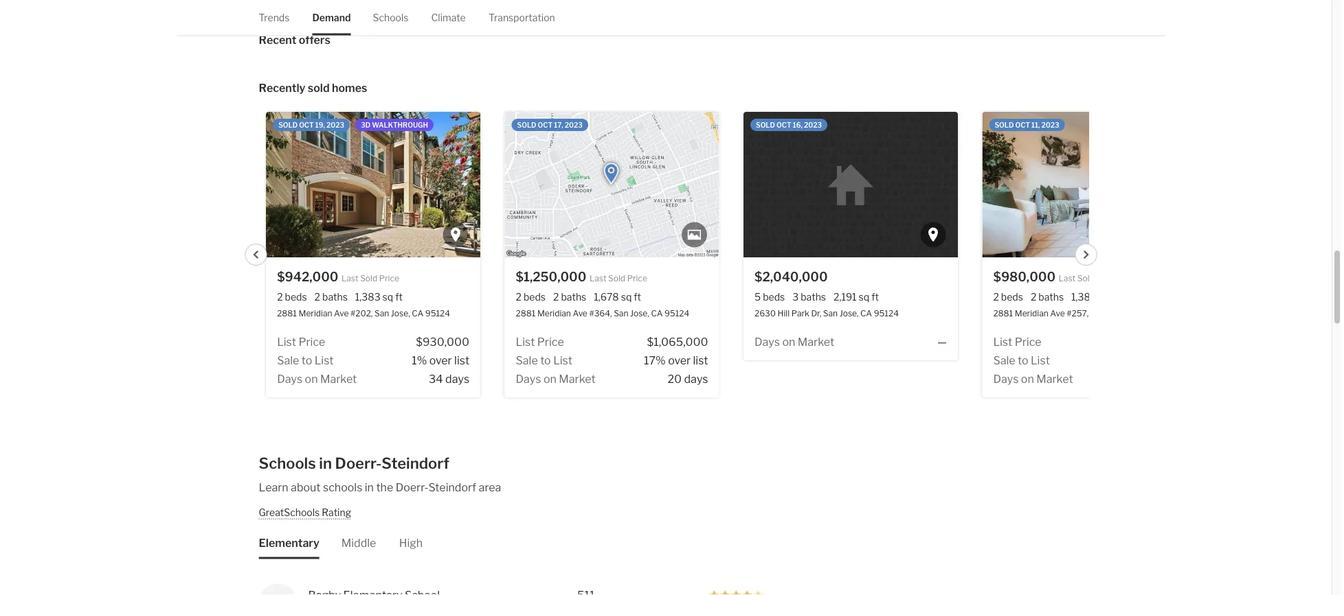 Task type: vqa. For each thing, say whether or not it's contained in the screenshot.
referrals
no



Task type: locate. For each thing, give the bounding box(es) containing it.
2 meridian from the left
[[537, 309, 571, 319]]

ca down the 2,191 sq ft
[[860, 309, 872, 319]]

list price sale to list days on market
[[993, 336, 1073, 386]]

3 2 baths from the left
[[1031, 292, 1064, 303]]

1 to from the left
[[301, 354, 312, 368]]

3 2023 from the left
[[804, 121, 822, 130]]

2630
[[754, 309, 776, 319]]

1 jose, from the left
[[391, 309, 410, 319]]

1 horizontal spatial 2 beds
[[516, 292, 545, 303]]

2 sq from the left
[[621, 292, 631, 303]]

2 days from the left
[[684, 373, 708, 386]]

2 2 baths from the left
[[553, 292, 586, 303]]

2023
[[326, 121, 344, 130], [564, 121, 582, 130], [804, 121, 822, 130], [1041, 121, 1059, 130]]

2 horizontal spatial sold
[[1077, 274, 1094, 284]]

days on market
[[754, 336, 834, 349], [277, 373, 357, 386], [516, 373, 595, 386]]

1 horizontal spatial meridian
[[537, 309, 571, 319]]

sold left 11,
[[994, 121, 1014, 130]]

$980,000 last sold price
[[993, 270, 1116, 285]]

sale for $1,250,000
[[516, 354, 538, 368]]

jose, down 1,678 sq ft
[[630, 309, 649, 319]]

on for —
[[782, 336, 795, 349]]

1 horizontal spatial list price
[[516, 336, 564, 349]]

ft for $980,000
[[1111, 292, 1119, 303]]

1 sold from the left
[[360, 274, 377, 284]]

jose, right the #257,
[[1107, 309, 1126, 319]]

3 95124 from the left
[[874, 309, 899, 319]]

greatschools rating
[[259, 508, 351, 519]]

2 beds down $980,000
[[993, 292, 1023, 303]]

1,383 sq ft for $942,000
[[355, 292, 402, 303]]

2 beds down '$1,250,000'
[[516, 292, 545, 303]]

0 vertical spatial doerr-
[[335, 455, 382, 474]]

3 meridian from the left
[[1015, 309, 1048, 319]]

park
[[791, 309, 809, 319]]

2 baths
[[314, 292, 347, 303], [553, 292, 586, 303], [1031, 292, 1064, 303]]

san for $1,250,000
[[614, 309, 628, 319]]

2 horizontal spatial days on market
[[754, 336, 834, 349]]

sold inside $1,250,000 last sold price
[[608, 274, 625, 284]]

2 sold from the left
[[517, 121, 536, 130]]

ft
[[395, 292, 402, 303], [634, 292, 641, 303], [871, 292, 879, 303], [1111, 292, 1119, 303]]

4 beds from the left
[[1001, 292, 1023, 303]]

1 horizontal spatial days
[[684, 373, 708, 386]]

baths down $1,250,000 last sold price in the top left of the page
[[561, 292, 586, 303]]

2 beds from the left
[[523, 292, 545, 303]]

2
[[277, 292, 283, 303], [314, 292, 320, 303], [516, 292, 521, 303], [553, 292, 559, 303], [993, 292, 999, 303], [1031, 292, 1036, 303]]

4 san from the left
[[1090, 309, 1105, 319]]

1 horizontal spatial sale to list
[[516, 354, 572, 368]]

baths up dr,
[[801, 292, 826, 303]]

on inside list price sale to list days on market
[[1021, 373, 1034, 386]]

sold oct 19, 2023
[[278, 121, 344, 130]]

4 sq from the left
[[1099, 292, 1109, 303]]

price inside $980,000 last sold price
[[1096, 274, 1116, 284]]

price up 1,678 sq ft
[[627, 274, 647, 284]]

meridian for $1,250,000
[[537, 309, 571, 319]]

1%
[[412, 354, 427, 368]]

days right 20
[[684, 373, 708, 386]]

1 horizontal spatial days on market
[[516, 373, 595, 386]]

5 beds
[[754, 292, 785, 303]]

3 ft from the left
[[871, 292, 879, 303]]

0 horizontal spatial schools
[[259, 455, 316, 474]]

1 2 baths from the left
[[314, 292, 347, 303]]

$1,065,000
[[647, 336, 708, 349]]

days
[[445, 373, 469, 386], [684, 373, 708, 386]]

3d
[[361, 121, 370, 130]]

2881 down '$1,250,000'
[[516, 309, 535, 319]]

beds down $942,000
[[285, 292, 307, 303]]

0 horizontal spatial 1,383 sq ft
[[355, 292, 402, 303]]

2 ft from the left
[[634, 292, 641, 303]]

0 horizontal spatial over
[[429, 354, 452, 368]]

2 horizontal spatial last
[[1059, 274, 1075, 284]]

4 ft from the left
[[1111, 292, 1119, 303]]

1 horizontal spatial over
[[668, 354, 690, 368]]

4 95124 from the left
[[1141, 309, 1166, 319]]

2 horizontal spatial to
[[1018, 354, 1028, 368]]

2 ave from the left
[[573, 309, 587, 319]]

2 1,383 from the left
[[1071, 292, 1097, 303]]

beds down $980,000
[[1001, 292, 1023, 303]]

high element
[[399, 520, 423, 560]]

days for 34
[[277, 373, 302, 386]]

list price for $942,000
[[277, 336, 325, 349]]

ca up $1,065,000
[[651, 309, 663, 319]]

over for $1,250,000
[[668, 354, 690, 368]]

3 ave from the left
[[1050, 309, 1065, 319]]

2023 right 17,
[[564, 121, 582, 130]]

2 baths down $1,250,000 last sold price in the top left of the page
[[553, 292, 586, 303]]

0 horizontal spatial in
[[319, 455, 332, 474]]

2 baths down $942,000 last sold price
[[314, 292, 347, 303]]

0 horizontal spatial 2 beds
[[277, 292, 307, 303]]

2881 for $980,000
[[993, 309, 1013, 319]]

3 to from the left
[[1018, 354, 1028, 368]]

price down 2881 meridian ave #202, san jose, ca 95124
[[298, 336, 325, 349]]

3 2 beds from the left
[[993, 292, 1023, 303]]

beds
[[285, 292, 307, 303], [523, 292, 545, 303], [763, 292, 785, 303], [1001, 292, 1023, 303]]

market
[[797, 336, 834, 349], [320, 373, 357, 386], [559, 373, 595, 386], [1036, 373, 1073, 386]]

3 ca from the left
[[860, 309, 872, 319]]

2,191 sq ft
[[833, 292, 879, 303]]

2630 hill park dr, san jose, ca 95124
[[754, 309, 899, 319]]

1 horizontal spatial 1,383
[[1071, 292, 1097, 303]]

2 baths for $1,250,000
[[553, 292, 586, 303]]

2023 for $942,000
[[326, 121, 344, 130]]

1 sq from the left
[[382, 292, 393, 303]]

1 2881 from the left
[[277, 309, 297, 319]]

4 sold from the left
[[994, 121, 1014, 130]]

on
[[782, 336, 795, 349], [305, 373, 318, 386], [543, 373, 556, 386], [1021, 373, 1034, 386]]

market inside list price sale to list days on market
[[1036, 373, 1073, 386]]

0 horizontal spatial sold
[[360, 274, 377, 284]]

last inside $980,000 last sold price
[[1059, 274, 1075, 284]]

4 2023 from the left
[[1041, 121, 1059, 130]]

1 ave from the left
[[334, 309, 348, 319]]

1 2023 from the left
[[326, 121, 344, 130]]

1 last from the left
[[341, 274, 358, 284]]

ave left the #257,
[[1050, 309, 1065, 319]]

1 days from the left
[[445, 373, 469, 386]]

1 1,383 sq ft from the left
[[355, 292, 402, 303]]

list up 34 days at the bottom
[[454, 354, 469, 368]]

5
[[754, 292, 761, 303]]

34
[[429, 373, 443, 386]]

3 sold from the left
[[1077, 274, 1094, 284]]

2 oct from the left
[[538, 121, 552, 130]]

sold up 2881 meridian ave #202, san jose, ca 95124
[[360, 274, 377, 284]]

2881 for $1,250,000
[[516, 309, 535, 319]]

1 horizontal spatial to
[[540, 354, 551, 368]]

1,383 sq ft up 2881 meridian ave #257, san jose, ca 95124
[[1071, 292, 1119, 303]]

1 2 beds from the left
[[277, 292, 307, 303]]

list
[[277, 336, 296, 349], [516, 336, 535, 349], [993, 336, 1012, 349], [314, 354, 333, 368], [553, 354, 572, 368], [1031, 354, 1050, 368]]

2 baths down $980,000 last sold price
[[1031, 292, 1064, 303]]

2 horizontal spatial 2881
[[993, 309, 1013, 319]]

17%
[[644, 354, 665, 368]]

2 2881 from the left
[[516, 309, 535, 319]]

meridian down '$1,250,000'
[[537, 309, 571, 319]]

sq for $980,000
[[1099, 292, 1109, 303]]

days for $942,000
[[445, 373, 469, 386]]

over down $1,065,000
[[668, 354, 690, 368]]

3 jose, from the left
[[839, 309, 858, 319]]

3 2 from the left
[[516, 292, 521, 303]]

2,191
[[833, 292, 856, 303]]

0 horizontal spatial list
[[454, 354, 469, 368]]

walkthrough
[[372, 121, 428, 130]]

1 horizontal spatial 2 baths
[[553, 292, 586, 303]]

ave left #364,
[[573, 309, 587, 319]]

2 to from the left
[[540, 354, 551, 368]]

ft for $942,000
[[395, 292, 402, 303]]

2023 right "19,"
[[326, 121, 344, 130]]

2881 down $980,000
[[993, 309, 1013, 319]]

0 horizontal spatial list price
[[277, 336, 325, 349]]

last inside $942,000 last sold price
[[341, 274, 358, 284]]

jose, right "#202,"
[[391, 309, 410, 319]]

1 horizontal spatial 1,383 sq ft
[[1071, 292, 1119, 303]]

ca up $930,000
[[412, 309, 423, 319]]

ave for $980,000
[[1050, 309, 1065, 319]]

high
[[399, 537, 423, 551]]

1 sale from the left
[[277, 354, 299, 368]]

2881 meridian ave #257, san jose, ca 95124
[[993, 309, 1166, 319]]

last up "1,678"
[[589, 274, 606, 284]]

0 vertical spatial steindorf
[[382, 455, 449, 474]]

sq up 2881 meridian ave #202, san jose, ca 95124
[[382, 292, 393, 303]]

price down the 2881 meridian ave #364, san jose, ca 95124
[[537, 336, 564, 349]]

95124 for $1,250,000
[[664, 309, 689, 319]]

1 horizontal spatial 2881
[[516, 309, 535, 319]]

0 horizontal spatial 2881
[[277, 309, 297, 319]]

beds for $942,000
[[285, 292, 307, 303]]

1 meridian from the left
[[298, 309, 332, 319]]

1 beds from the left
[[285, 292, 307, 303]]

san right dr,
[[823, 309, 838, 319]]

2023 right 16, on the top right
[[804, 121, 822, 130]]

1 oct from the left
[[299, 121, 314, 130]]

4 oct from the left
[[1015, 121, 1030, 130]]

days
[[754, 336, 780, 349], [277, 373, 302, 386], [516, 373, 541, 386], [993, 373, 1019, 386]]

days right "34"
[[445, 373, 469, 386]]

1 list from the left
[[454, 354, 469, 368]]

over down $930,000
[[429, 354, 452, 368]]

sold oct 11, 2023
[[994, 121, 1059, 130]]

offers
[[299, 33, 330, 47]]

baths
[[322, 292, 347, 303], [561, 292, 586, 303], [801, 292, 826, 303], [1038, 292, 1064, 303]]

1 horizontal spatial in
[[365, 481, 374, 495]]

2 horizontal spatial 2 baths
[[1031, 292, 1064, 303]]

4 ca from the left
[[1128, 309, 1139, 319]]

transportation link
[[489, 0, 555, 35]]

sold oct 16, 2023
[[756, 121, 822, 130]]

0 horizontal spatial 1,383
[[355, 292, 380, 303]]

days for —
[[754, 336, 780, 349]]

schools in doerr-steindorf
[[259, 455, 449, 474]]

beds down '$1,250,000'
[[523, 292, 545, 303]]

last up the #257,
[[1059, 274, 1075, 284]]

steindorf up the
[[382, 455, 449, 474]]

price up 2881 meridian ave #202, san jose, ca 95124
[[379, 274, 399, 284]]

sold
[[278, 121, 297, 130], [517, 121, 536, 130], [756, 121, 775, 130], [994, 121, 1014, 130]]

1 ft from the left
[[395, 292, 402, 303]]

2 beds down $942,000
[[277, 292, 307, 303]]

in up schools
[[319, 455, 332, 474]]

2 jose, from the left
[[630, 309, 649, 319]]

2 baths from the left
[[561, 292, 586, 303]]

2 sold from the left
[[608, 274, 625, 284]]

learn
[[259, 481, 288, 495]]

sq up 2881 meridian ave #257, san jose, ca 95124
[[1099, 292, 1109, 303]]

1% over list
[[412, 354, 469, 368]]

2 over from the left
[[668, 354, 690, 368]]

0 horizontal spatial days on market
[[277, 373, 357, 386]]

jose, for $1,250,000
[[630, 309, 649, 319]]

jose, down 2,191
[[839, 309, 858, 319]]

2 95124 from the left
[[664, 309, 689, 319]]

0 horizontal spatial days
[[445, 373, 469, 386]]

2 baths for $980,000
[[1031, 292, 1064, 303]]

schools left climate
[[373, 12, 409, 23]]

over
[[429, 354, 452, 368], [668, 354, 690, 368]]

0 horizontal spatial 2 baths
[[314, 292, 347, 303]]

1 horizontal spatial sold
[[608, 274, 625, 284]]

learn about schools in the doerr-steindorf area
[[259, 481, 501, 495]]

baths for $1,250,000
[[561, 292, 586, 303]]

3 last from the left
[[1059, 274, 1075, 284]]

san right "#202,"
[[374, 309, 389, 319]]

3 sale from the left
[[993, 354, 1015, 368]]

1 list price from the left
[[277, 336, 325, 349]]

sold
[[360, 274, 377, 284], [608, 274, 625, 284], [1077, 274, 1094, 284]]

1,383 sq ft up 2881 meridian ave #202, san jose, ca 95124
[[355, 292, 402, 303]]

market for —
[[797, 336, 834, 349]]

ft right "1,678"
[[634, 292, 641, 303]]

sq
[[382, 292, 393, 303], [621, 292, 631, 303], [859, 292, 869, 303], [1099, 292, 1109, 303]]

price down 2881 meridian ave #257, san jose, ca 95124
[[1015, 336, 1041, 349]]

2 horizontal spatial ave
[[1050, 309, 1065, 319]]

1 95124 from the left
[[425, 309, 450, 319]]

2 list from the left
[[693, 354, 708, 368]]

0 horizontal spatial doerr-
[[335, 455, 382, 474]]

0 vertical spatial in
[[319, 455, 332, 474]]

oct left 11,
[[1015, 121, 1030, 130]]

sold inside $942,000 last sold price
[[360, 274, 377, 284]]

sold left "19,"
[[278, 121, 297, 130]]

ca for $942,000
[[412, 309, 423, 319]]

1 over from the left
[[429, 354, 452, 368]]

ave for $942,000
[[334, 309, 348, 319]]

1 horizontal spatial schools
[[373, 12, 409, 23]]

2 sale to list from the left
[[516, 354, 572, 368]]

11,
[[1031, 121, 1040, 130]]

ave left "#202,"
[[334, 309, 348, 319]]

jose, for $980,000
[[1107, 309, 1126, 319]]

meridian down $980,000
[[1015, 309, 1048, 319]]

doerr- right the
[[396, 481, 429, 495]]

0 horizontal spatial sale to list
[[277, 354, 333, 368]]

days on market for $1,250,000
[[516, 373, 595, 386]]

1 baths from the left
[[322, 292, 347, 303]]

days for $1,250,000
[[684, 373, 708, 386]]

2 1,383 sq ft from the left
[[1071, 292, 1119, 303]]

oct for $2,040,000
[[776, 121, 791, 130]]

on for 34
[[305, 373, 318, 386]]

2 horizontal spatial sale
[[993, 354, 1015, 368]]

2 beds for $1,250,000
[[516, 292, 545, 303]]

steindorf left area
[[429, 481, 476, 495]]

2 sale from the left
[[516, 354, 538, 368]]

price inside $942,000 last sold price
[[379, 274, 399, 284]]

3 oct from the left
[[776, 121, 791, 130]]

sale to list
[[277, 354, 333, 368], [516, 354, 572, 368]]

1,383 up 2881 meridian ave #202, san jose, ca 95124
[[355, 292, 380, 303]]

area
[[479, 481, 501, 495]]

list for $1,250,000
[[693, 354, 708, 368]]

oct left 17,
[[538, 121, 552, 130]]

oct
[[299, 121, 314, 130], [538, 121, 552, 130], [776, 121, 791, 130], [1015, 121, 1030, 130]]

sale to list for $1,250,000
[[516, 354, 572, 368]]

4 jose, from the left
[[1107, 309, 1126, 319]]

list price down '$1,250,000'
[[516, 336, 564, 349]]

doerr- up schools
[[335, 455, 382, 474]]

last inside $1,250,000 last sold price
[[589, 274, 606, 284]]

1 ca from the left
[[412, 309, 423, 319]]

0 horizontal spatial meridian
[[298, 309, 332, 319]]

0 horizontal spatial ave
[[334, 309, 348, 319]]

to inside list price sale to list days on market
[[1018, 354, 1028, 368]]

0 horizontal spatial to
[[301, 354, 312, 368]]

2 list price from the left
[[516, 336, 564, 349]]

sold
[[308, 81, 330, 95]]

1 vertical spatial doerr-
[[396, 481, 429, 495]]

price inside list price sale to list days on market
[[1015, 336, 1041, 349]]

2 beds for $942,000
[[277, 292, 307, 303]]

2 horizontal spatial meridian
[[1015, 309, 1048, 319]]

2 ca from the left
[[651, 309, 663, 319]]

2881
[[277, 309, 297, 319], [516, 309, 535, 319], [993, 309, 1013, 319]]

to
[[301, 354, 312, 368], [540, 354, 551, 368], [1018, 354, 1028, 368]]

schools
[[373, 12, 409, 23], [259, 455, 316, 474]]

sold left 16, on the top right
[[756, 121, 775, 130]]

3 2881 from the left
[[993, 309, 1013, 319]]

2881 down $942,000
[[277, 309, 297, 319]]

2023 right 11,
[[1041, 121, 1059, 130]]

ca right the #257,
[[1128, 309, 1139, 319]]

2 horizontal spatial 2 beds
[[993, 292, 1023, 303]]

sold for $942,000
[[360, 274, 377, 284]]

1,383
[[355, 292, 380, 303], [1071, 292, 1097, 303]]

list price down $942,000
[[277, 336, 325, 349]]

2 beds
[[277, 292, 307, 303], [516, 292, 545, 303], [993, 292, 1023, 303]]

3 sold from the left
[[756, 121, 775, 130]]

0 horizontal spatial sale
[[277, 354, 299, 368]]

san down 1,678 sq ft
[[614, 309, 628, 319]]

ft up 2881 meridian ave #257, san jose, ca 95124
[[1111, 292, 1119, 303]]

4 baths from the left
[[1038, 292, 1064, 303]]

sq right "1,678"
[[621, 292, 631, 303]]

in
[[319, 455, 332, 474], [365, 481, 374, 495]]

ft for $1,250,000
[[634, 292, 641, 303]]

last up "#202,"
[[341, 274, 358, 284]]

last for $980,000
[[1059, 274, 1075, 284]]

$942,000
[[277, 270, 338, 285]]

oct left 16, on the top right
[[776, 121, 791, 130]]

steindorf
[[382, 455, 449, 474], [429, 481, 476, 495]]

1 horizontal spatial sale
[[516, 354, 538, 368]]

last
[[341, 274, 358, 284], [589, 274, 606, 284], [1059, 274, 1075, 284]]

1 vertical spatial schools
[[259, 455, 316, 474]]

last for $1,250,000
[[589, 274, 606, 284]]

list price
[[277, 336, 325, 349], [516, 336, 564, 349]]

oct left "19,"
[[299, 121, 314, 130]]

sold down "next" icon on the right top of the page
[[1077, 274, 1094, 284]]

2 beds for $980,000
[[993, 292, 1023, 303]]

ft right 2,191
[[871, 292, 879, 303]]

trends link
[[259, 0, 290, 35]]

2 2 beds from the left
[[516, 292, 545, 303]]

baths down $980,000 last sold price
[[1038, 292, 1064, 303]]

next image
[[1083, 251, 1091, 259]]

1 sale to list from the left
[[277, 354, 333, 368]]

meridian down $942,000
[[298, 309, 332, 319]]

beds for $1,250,000
[[523, 292, 545, 303]]

3d walkthrough
[[361, 121, 428, 130]]

list up 20 days
[[693, 354, 708, 368]]

price
[[379, 274, 399, 284], [627, 274, 647, 284], [1096, 274, 1116, 284], [298, 336, 325, 349], [537, 336, 564, 349], [1015, 336, 1041, 349]]

sold up 1,678 sq ft
[[608, 274, 625, 284]]

middle element
[[341, 520, 376, 560]]

sq right 2,191
[[859, 292, 869, 303]]

1 horizontal spatial last
[[589, 274, 606, 284]]

list
[[454, 354, 469, 368], [693, 354, 708, 368]]

ave
[[334, 309, 348, 319], [573, 309, 587, 319], [1050, 309, 1065, 319]]

baths down $942,000 last sold price
[[322, 292, 347, 303]]

1 horizontal spatial ave
[[573, 309, 587, 319]]

5 2 from the left
[[993, 292, 999, 303]]

2 san from the left
[[614, 309, 628, 319]]

1 1,383 from the left
[[355, 292, 380, 303]]

1 horizontal spatial doerr-
[[396, 481, 429, 495]]

in left the
[[365, 481, 374, 495]]

sold inside $980,000 last sold price
[[1077, 274, 1094, 284]]

1 horizontal spatial list
[[693, 354, 708, 368]]

san right the #257,
[[1090, 309, 1105, 319]]

1 sold from the left
[[278, 121, 297, 130]]

17% over list
[[644, 354, 708, 368]]

1 san from the left
[[374, 309, 389, 319]]

beds right 5
[[763, 292, 785, 303]]

sale to list for $942,000
[[277, 354, 333, 368]]

0 vertical spatial schools
[[373, 12, 409, 23]]

1,383 for $942,000
[[355, 292, 380, 303]]

price up 2881 meridian ave #257, san jose, ca 95124
[[1096, 274, 1116, 284]]

sold for $942,000
[[278, 121, 297, 130]]

ca
[[412, 309, 423, 319], [651, 309, 663, 319], [860, 309, 872, 319], [1128, 309, 1139, 319]]

2 last from the left
[[589, 274, 606, 284]]

2 2023 from the left
[[564, 121, 582, 130]]

over for $942,000
[[429, 354, 452, 368]]

0 horizontal spatial last
[[341, 274, 358, 284]]

1,383 up 2881 meridian ave #257, san jose, ca 95124
[[1071, 292, 1097, 303]]

schools up learn
[[259, 455, 316, 474]]

ft up 2881 meridian ave #202, san jose, ca 95124
[[395, 292, 402, 303]]

sold left 17,
[[517, 121, 536, 130]]



Task type: describe. For each thing, give the bounding box(es) containing it.
days for 20
[[516, 373, 541, 386]]

days inside list price sale to list days on market
[[993, 373, 1019, 386]]

sold for $2,040,000
[[756, 121, 775, 130]]

—
[[937, 336, 947, 349]]

sold for $1,250,000
[[608, 274, 625, 284]]

$1,250,000
[[516, 270, 586, 285]]

sold for $980,000
[[1077, 274, 1094, 284]]

about
[[291, 481, 321, 495]]

17,
[[554, 121, 563, 130]]

$980,000
[[993, 270, 1055, 285]]

oct for $1,250,000
[[538, 121, 552, 130]]

3 beds from the left
[[763, 292, 785, 303]]

list for $942,000
[[454, 354, 469, 368]]

19,
[[315, 121, 325, 130]]

rating
[[322, 508, 351, 519]]

ca for $980,000
[[1128, 309, 1139, 319]]

4 2 from the left
[[553, 292, 559, 303]]

3 baths from the left
[[801, 292, 826, 303]]

sale inside list price sale to list days on market
[[993, 354, 1015, 368]]

price inside $1,250,000 last sold price
[[627, 274, 647, 284]]

list price for $1,250,000
[[516, 336, 564, 349]]

trends
[[259, 12, 290, 23]]

1,678
[[594, 292, 619, 303]]

photo of 2881 meridian ave #202, san jose, ca 95124 image
[[266, 112, 480, 258]]

meridian for $980,000
[[1015, 309, 1048, 319]]

oct for $942,000
[[299, 121, 314, 130]]

sale for $942,000
[[277, 354, 299, 368]]

sold for $1,250,000
[[517, 121, 536, 130]]

demand link
[[312, 0, 351, 35]]

hill
[[777, 309, 789, 319]]

schools for schools in doerr-steindorf
[[259, 455, 316, 474]]

1,383 for $980,000
[[1071, 292, 1097, 303]]

1,678 sq ft
[[594, 292, 641, 303]]

recent
[[259, 33, 297, 47]]

20 days
[[667, 373, 708, 386]]

16,
[[793, 121, 802, 130]]

2881 for $942,000
[[277, 309, 297, 319]]

2881 meridian ave #202, san jose, ca 95124
[[277, 309, 450, 319]]

2023 for $2,040,000
[[804, 121, 822, 130]]

baths for $942,000
[[322, 292, 347, 303]]

middle
[[341, 537, 376, 551]]

3
[[792, 292, 798, 303]]

previous image
[[252, 251, 260, 259]]

climate link
[[431, 0, 466, 35]]

#257,
[[1067, 309, 1089, 319]]

image image
[[505, 112, 719, 258]]

photo of 2630 hill park dr, san jose, ca 95124 image
[[743, 112, 958, 258]]

recently sold homes
[[259, 81, 367, 95]]

schools for schools
[[373, 12, 409, 23]]

san for $942,000
[[374, 309, 389, 319]]

elementary
[[259, 537, 319, 551]]

baths for $980,000
[[1038, 292, 1064, 303]]

1 2 from the left
[[277, 292, 283, 303]]

ca for $1,250,000
[[651, 309, 663, 319]]

3 baths
[[792, 292, 826, 303]]

greatschools
[[259, 508, 320, 519]]

meridian for $942,000
[[298, 309, 332, 319]]

2023 for $1,250,000
[[564, 121, 582, 130]]

1,383 sq ft for $980,000
[[1071, 292, 1119, 303]]

sold for $980,000
[[994, 121, 1014, 130]]

2 baths for $942,000
[[314, 292, 347, 303]]

$930,000
[[416, 336, 469, 349]]

last for $942,000
[[341, 274, 358, 284]]

2 2 from the left
[[314, 292, 320, 303]]

beds for $980,000
[[1001, 292, 1023, 303]]

95124 for $942,000
[[425, 309, 450, 319]]

on for 20
[[543, 373, 556, 386]]

#202,
[[350, 309, 372, 319]]

schools link
[[373, 0, 409, 35]]

san for $980,000
[[1090, 309, 1105, 319]]

demand
[[312, 12, 351, 23]]

$1,250,000 last sold price
[[516, 270, 647, 285]]

photo of 2881 meridian ave #257, san jose, ca 95124 image
[[982, 112, 1197, 258]]

sq for $1,250,000
[[621, 292, 631, 303]]

to for $1,250,000
[[540, 354, 551, 368]]

market for 20
[[559, 373, 595, 386]]

market for 34
[[320, 373, 357, 386]]

oct for $980,000
[[1015, 121, 1030, 130]]

rating 4.0 out of 5 element
[[709, 590, 764, 596]]

schools
[[323, 481, 362, 495]]

1 vertical spatial steindorf
[[429, 481, 476, 495]]

20
[[667, 373, 682, 386]]

#364,
[[589, 309, 612, 319]]

transportation
[[489, 12, 555, 23]]

95124 for $980,000
[[1141, 309, 1166, 319]]

dr,
[[811, 309, 821, 319]]

$942,000 last sold price
[[277, 270, 399, 285]]

$2,040,000
[[754, 270, 828, 285]]

2881 meridian ave #364, san jose, ca 95124
[[516, 309, 689, 319]]

jose, for $942,000
[[391, 309, 410, 319]]

sq for $942,000
[[382, 292, 393, 303]]

6 2 from the left
[[1031, 292, 1036, 303]]

climate
[[431, 12, 466, 23]]

3 sq from the left
[[859, 292, 869, 303]]

recent offers
[[259, 33, 330, 47]]

elementary element
[[259, 520, 319, 560]]

recently
[[259, 81, 306, 95]]

ave for $1,250,000
[[573, 309, 587, 319]]

2023 for $980,000
[[1041, 121, 1059, 130]]

34 days
[[429, 373, 469, 386]]

1 vertical spatial in
[[365, 481, 374, 495]]

sold oct 17, 2023
[[517, 121, 582, 130]]

days on market for $942,000
[[277, 373, 357, 386]]

to for $942,000
[[301, 354, 312, 368]]

3 san from the left
[[823, 309, 838, 319]]

homes
[[332, 81, 367, 95]]

the
[[376, 481, 393, 495]]



